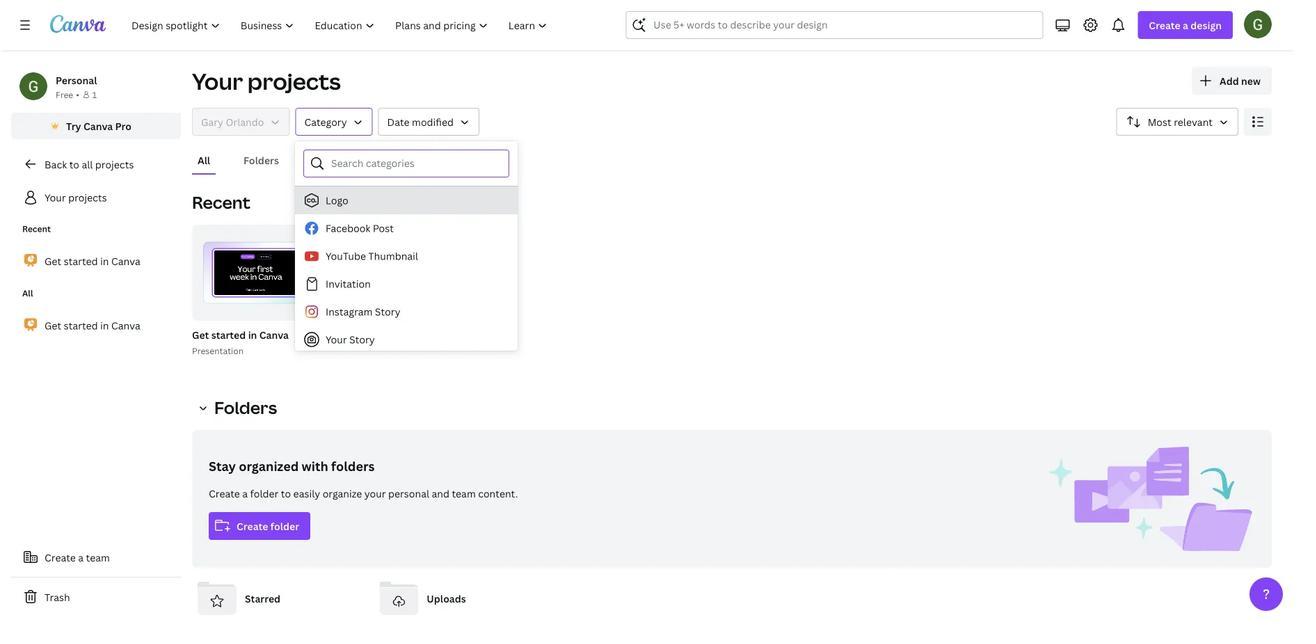 Task type: locate. For each thing, give the bounding box(es) containing it.
stay
[[209, 457, 236, 475]]

your projects up orlando
[[192, 66, 341, 96]]

get started in canva presentation
[[192, 328, 289, 356]]

free
[[56, 89, 73, 100]]

get started in canva link
[[11, 246, 181, 276], [11, 311, 181, 340]]

0 vertical spatial get started in canva
[[45, 254, 140, 268]]

story for instagram story
[[375, 305, 400, 318]]

create for create a folder to easily organize your personal and team content.
[[209, 487, 240, 500]]

0 vertical spatial folders
[[244, 153, 279, 167]]

to left the easily
[[281, 487, 291, 500]]

create a team
[[45, 551, 110, 564]]

create a folder to easily organize your personal and team content.
[[209, 487, 518, 500]]

facebook post button
[[295, 214, 518, 242]]

0 vertical spatial get started in canva link
[[11, 246, 181, 276]]

create left design
[[1149, 18, 1181, 32]]

team inside button
[[86, 551, 110, 564]]

your for your projects link
[[45, 191, 66, 204]]

started for 2nd get started in canva link from the bottom of the page
[[64, 254, 98, 268]]

2 vertical spatial a
[[78, 551, 84, 564]]

instagram story
[[326, 305, 400, 318]]

your story
[[326, 333, 375, 346]]

folders inside dropdown button
[[214, 396, 277, 419]]

a inside dropdown button
[[1183, 18, 1188, 32]]

create
[[1149, 18, 1181, 32], [209, 487, 240, 500], [237, 519, 268, 533], [45, 551, 76, 564]]

trash
[[45, 590, 70, 604]]

your down instagram
[[326, 333, 347, 346]]

create for create a team
[[45, 551, 76, 564]]

date modified
[[387, 115, 454, 128]]

0 vertical spatial a
[[1183, 18, 1188, 32]]

story inside button
[[349, 333, 375, 346]]

a up trash link
[[78, 551, 84, 564]]

get
[[45, 254, 61, 268], [45, 319, 61, 332], [192, 328, 209, 341]]

1 horizontal spatial a
[[242, 487, 248, 500]]

create down organized
[[237, 519, 268, 533]]

your inside your projects link
[[45, 191, 66, 204]]

2 horizontal spatial a
[[1183, 18, 1188, 32]]

1 vertical spatial story
[[349, 333, 375, 346]]

1 vertical spatial all
[[22, 287, 33, 299]]

0 vertical spatial to
[[69, 158, 79, 171]]

create inside dropdown button
[[1149, 18, 1181, 32]]

1 vertical spatial team
[[86, 551, 110, 564]]

story down instagram story
[[349, 333, 375, 346]]

1 vertical spatial recent
[[22, 223, 51, 234]]

2 get started in canva from the top
[[45, 319, 140, 332]]

add new
[[1220, 74, 1261, 87]]

modified
[[412, 115, 454, 128]]

folders down orlando
[[244, 153, 279, 167]]

1 vertical spatial get started in canva link
[[11, 311, 181, 340]]

stay organized with folders
[[209, 457, 375, 475]]

instagram story option
[[295, 298, 518, 326]]

get for 1st get started in canva link from the bottom
[[45, 319, 61, 332]]

uploads
[[427, 592, 466, 605]]

instagram
[[326, 305, 373, 318]]

0 vertical spatial all
[[198, 153, 210, 167]]

canva
[[83, 119, 113, 133], [111, 254, 140, 268], [111, 319, 140, 332], [259, 328, 289, 341]]

and
[[432, 487, 449, 500]]

get started in canva
[[45, 254, 140, 268], [45, 319, 140, 332]]

team up trash link
[[86, 551, 110, 564]]

projects right all
[[95, 158, 134, 171]]

create a design button
[[1138, 11, 1233, 39]]

Date modified button
[[378, 108, 479, 136]]

invitation button
[[295, 270, 518, 298]]

Sort by button
[[1117, 108, 1239, 136]]

1 horizontal spatial your projects
[[192, 66, 341, 96]]

in inside get started in canva presentation
[[248, 328, 257, 341]]

gary
[[201, 115, 223, 128]]

folder down organized
[[250, 487, 279, 500]]

relevant
[[1174, 115, 1213, 128]]

designs button
[[307, 147, 355, 173]]

projects
[[248, 66, 341, 96], [95, 158, 134, 171], [68, 191, 107, 204]]

0 horizontal spatial to
[[69, 158, 79, 171]]

images button
[[377, 147, 422, 173]]

get started in canva button
[[192, 326, 289, 344]]

your up gary
[[192, 66, 243, 96]]

folders
[[244, 153, 279, 167], [214, 396, 277, 419]]

create for create a design
[[1149, 18, 1181, 32]]

1 horizontal spatial all
[[198, 153, 210, 167]]

uploads link
[[374, 573, 545, 622]]

canva inside get started in canva presentation
[[259, 328, 289, 341]]

0 horizontal spatial your
[[45, 191, 66, 204]]

1 horizontal spatial recent
[[192, 191, 250, 214]]

top level navigation element
[[122, 11, 559, 39]]

recent down all "button"
[[192, 191, 250, 214]]

1 vertical spatial a
[[242, 487, 248, 500]]

0 vertical spatial your
[[192, 66, 243, 96]]

in
[[100, 254, 109, 268], [100, 319, 109, 332], [248, 328, 257, 341]]

started
[[64, 254, 98, 268], [64, 319, 98, 332], [211, 328, 246, 341]]

folder
[[250, 487, 279, 500], [270, 519, 299, 533]]

list box
[[295, 0, 518, 353]]

back
[[45, 158, 67, 171]]

your down back
[[45, 191, 66, 204]]

team right and
[[452, 487, 476, 500]]

2 vertical spatial your
[[326, 333, 347, 346]]

create folder button
[[209, 512, 310, 540]]

a left design
[[1183, 18, 1188, 32]]

recent
[[192, 191, 250, 214], [22, 223, 51, 234]]

a inside button
[[78, 551, 84, 564]]

a for folder
[[242, 487, 248, 500]]

your projects
[[192, 66, 341, 96], [45, 191, 107, 204]]

1 vertical spatial folder
[[270, 519, 299, 533]]

to left all
[[69, 158, 79, 171]]

1 vertical spatial to
[[281, 487, 291, 500]]

story inside 'button'
[[375, 305, 400, 318]]

1 horizontal spatial team
[[452, 487, 476, 500]]

0 horizontal spatial recent
[[22, 223, 51, 234]]

youtube thumbnail option
[[295, 242, 518, 270]]

your projects down all
[[45, 191, 107, 204]]

1 get started in canva from the top
[[45, 254, 140, 268]]

1 horizontal spatial your
[[192, 66, 243, 96]]

all
[[198, 153, 210, 167], [22, 287, 33, 299]]

canva inside button
[[83, 119, 113, 133]]

date
[[387, 115, 410, 128]]

try
[[66, 119, 81, 133]]

projects up category
[[248, 66, 341, 96]]

folders up organized
[[214, 396, 277, 419]]

1 vertical spatial your projects
[[45, 191, 107, 204]]

facebook
[[326, 222, 370, 235]]

1 vertical spatial folders
[[214, 396, 277, 419]]

create folder
[[237, 519, 299, 533]]

a
[[1183, 18, 1188, 32], [242, 487, 248, 500], [78, 551, 84, 564]]

folder down the easily
[[270, 519, 299, 533]]

your projects link
[[11, 184, 181, 212]]

0 vertical spatial recent
[[192, 191, 250, 214]]

story for your story
[[349, 333, 375, 346]]

your
[[192, 66, 243, 96], [45, 191, 66, 204], [326, 333, 347, 346]]

presentation
[[192, 345, 244, 356]]

your inside 'your story' button
[[326, 333, 347, 346]]

to
[[69, 158, 79, 171], [281, 487, 291, 500]]

Search categories search field
[[331, 150, 500, 177]]

None search field
[[626, 11, 1043, 39]]

0 vertical spatial team
[[452, 487, 476, 500]]

0 vertical spatial story
[[375, 305, 400, 318]]

0 horizontal spatial a
[[78, 551, 84, 564]]

gary orlando
[[201, 115, 264, 128]]

1 vertical spatial your
[[45, 191, 66, 204]]

invitation option
[[295, 270, 518, 298]]

team
[[452, 487, 476, 500], [86, 551, 110, 564]]

0 horizontal spatial team
[[86, 551, 110, 564]]

a up create folder button
[[242, 487, 248, 500]]

2 horizontal spatial your
[[326, 333, 347, 346]]

get started in canva for 1st get started in canva link from the bottom
[[45, 319, 140, 332]]

get inside get started in canva presentation
[[192, 328, 209, 341]]

orlando
[[226, 115, 264, 128]]

1 horizontal spatial to
[[281, 487, 291, 500]]

0 vertical spatial projects
[[248, 66, 341, 96]]

a for team
[[78, 551, 84, 564]]

0 horizontal spatial all
[[22, 287, 33, 299]]

1 vertical spatial get started in canva
[[45, 319, 140, 332]]

in for 2nd get started in canva link from the bottom of the page
[[100, 254, 109, 268]]

facebook post
[[326, 222, 394, 235]]

recent down your projects link
[[22, 223, 51, 234]]

youtube thumbnail button
[[295, 242, 518, 270]]

create down stay
[[209, 487, 240, 500]]

projects down all
[[68, 191, 107, 204]]

story
[[375, 305, 400, 318], [349, 333, 375, 346]]

try canva pro
[[66, 119, 131, 133]]

story up 'your story' button
[[375, 305, 400, 318]]

Owner button
[[192, 108, 290, 136]]

personal
[[56, 73, 97, 87]]

create up the trash
[[45, 551, 76, 564]]

content.
[[478, 487, 518, 500]]

2 vertical spatial projects
[[68, 191, 107, 204]]

free •
[[56, 89, 79, 100]]

1 get started in canva link from the top
[[11, 246, 181, 276]]



Task type: describe. For each thing, give the bounding box(es) containing it.
0 vertical spatial folder
[[250, 487, 279, 500]]

with
[[302, 457, 328, 475]]

0 vertical spatial your projects
[[192, 66, 341, 96]]

most
[[1148, 115, 1172, 128]]

Category button
[[295, 108, 373, 136]]

all
[[82, 158, 93, 171]]

trash link
[[11, 583, 181, 611]]

design
[[1191, 18, 1222, 32]]

personal
[[388, 487, 429, 500]]

logo button
[[295, 186, 518, 214]]

folders button
[[192, 394, 285, 422]]

your for 'your story' button
[[326, 333, 347, 346]]

add
[[1220, 74, 1239, 87]]

back to all projects link
[[11, 150, 181, 178]]

thumbnail
[[368, 249, 418, 263]]

your story button
[[295, 326, 518, 353]]

invitation
[[326, 277, 371, 290]]

folder inside create folder button
[[270, 519, 299, 533]]

2 get started in canva link from the top
[[11, 311, 181, 340]]

designs
[[312, 153, 350, 167]]

in for 1st get started in canva link from the bottom
[[100, 319, 109, 332]]

1
[[92, 89, 97, 100]]

create a team button
[[11, 543, 181, 571]]

started inside get started in canva presentation
[[211, 328, 246, 341]]

instagram story button
[[295, 298, 518, 326]]

create a design
[[1149, 18, 1222, 32]]

get for 2nd get started in canva link from the bottom of the page
[[45, 254, 61, 268]]

get started in canva for 2nd get started in canva link from the bottom of the page
[[45, 254, 140, 268]]

logo option
[[295, 186, 518, 214]]

•
[[76, 89, 79, 100]]

most relevant
[[1148, 115, 1213, 128]]

post
[[373, 222, 394, 235]]

Search search field
[[654, 12, 1015, 38]]

new
[[1241, 74, 1261, 87]]

images
[[383, 153, 416, 167]]

try canva pro button
[[11, 113, 181, 139]]

add new button
[[1192, 67, 1272, 95]]

list box containing logo
[[295, 0, 518, 353]]

youtube thumbnail
[[326, 249, 418, 263]]

starred
[[245, 592, 280, 605]]

create for create folder
[[237, 519, 268, 533]]

easily
[[293, 487, 320, 500]]

folders inside button
[[244, 153, 279, 167]]

folders
[[331, 457, 375, 475]]

gary orlando image
[[1244, 10, 1272, 38]]

back to all projects
[[45, 158, 134, 171]]

category
[[304, 115, 347, 128]]

all button
[[192, 147, 216, 173]]

pro
[[115, 119, 131, 133]]

your story option
[[295, 326, 518, 353]]

starred link
[[192, 573, 363, 622]]

folders button
[[238, 147, 285, 173]]

your
[[364, 487, 386, 500]]

youtube
[[326, 249, 366, 263]]

logo
[[326, 194, 348, 207]]

a for design
[[1183, 18, 1188, 32]]

organized
[[239, 457, 299, 475]]

1 vertical spatial projects
[[95, 158, 134, 171]]

organize
[[323, 487, 362, 500]]

facebook post option
[[295, 214, 518, 242]]

0 horizontal spatial your projects
[[45, 191, 107, 204]]

all inside "button"
[[198, 153, 210, 167]]

started for 1st get started in canva link from the bottom
[[64, 319, 98, 332]]



Task type: vqa. For each thing, say whether or not it's contained in the screenshot.
Starting from $11.30
no



